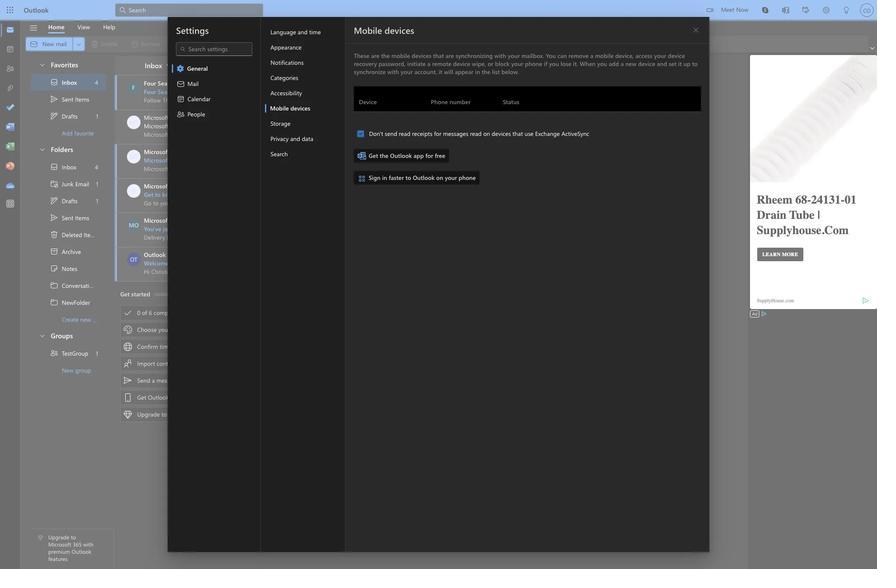 Task type: describe. For each thing, give the bounding box(es) containing it.
archive
[[62, 248, 81, 256]]

 button for groups
[[35, 328, 49, 343]]

grid inside mobile devices tab panel
[[354, 86, 701, 119]]

group inside 'tree item'
[[75, 366, 91, 374]]

on inside  sign in faster to outlook on your phone
[[436, 174, 443, 182]]

your right know
[[179, 191, 191, 199]]

inbox heading
[[134, 56, 177, 75]]

know
[[162, 191, 177, 199]]

import
[[137, 360, 155, 368]]

 inbox for 2nd  tree item from the top
[[50, 163, 76, 171]]

add
[[609, 60, 619, 68]]


[[124, 326, 132, 334]]

microsoft account team image for microsoft account security info verification
[[127, 116, 141, 129]]

 button
[[689, 23, 703, 37]]

a right the initiate
[[428, 60, 431, 68]]

1 for  tree item
[[96, 180, 98, 188]]

free
[[435, 152, 445, 160]]

 for first  tree item from the top of the application containing settings
[[50, 78, 58, 86]]

1 you from the left
[[549, 60, 559, 68]]

wipe,
[[472, 60, 486, 68]]

block
[[495, 60, 510, 68]]

get right 
[[137, 393, 146, 401]]

sign
[[369, 174, 381, 182]]

 for 2nd  tree item from the top
[[50, 163, 58, 171]]

status
[[503, 98, 520, 106]]

and up "appearance" button
[[298, 28, 308, 36]]

and left data
[[290, 135, 300, 143]]

to inside the 'upgrade to microsoft 365 with premium outlook features'
[[71, 534, 76, 541]]

 drafts for 
[[50, 112, 78, 120]]

 calendar
[[177, 95, 211, 103]]

a right the add
[[621, 60, 624, 68]]

notes
[[62, 264, 77, 273]]

 tree item
[[30, 243, 106, 260]]

settings heading
[[176, 24, 209, 36]]

four seasons hotels and resorts image
[[127, 81, 140, 94]]

account up know
[[171, 156, 193, 164]]

team
[[167, 251, 182, 259]]

categories
[[271, 74, 298, 82]]

account down 
[[170, 113, 191, 122]]

devices up  mark all as read
[[385, 24, 414, 36]]


[[177, 80, 185, 88]]

get inside " get the outlook app for free"
[[369, 152, 378, 160]]

home
[[48, 23, 65, 31]]

device,
[[615, 52, 634, 60]]

–
[[219, 191, 222, 199]]

people
[[188, 110, 205, 118]]


[[707, 7, 714, 14]]

import contacts
[[137, 360, 179, 368]]

to inside these are the mobile devices that are synchronizing with your mailbox. you can remove a mobile device, access your device recovery password, initiate a remote device wipe, or block your phone if you lose it. when you add a new device and set it up to synchronize with your account, it will appear in the list below.
[[692, 60, 698, 68]]

time inside button
[[309, 28, 321, 36]]

excel image
[[6, 143, 14, 151]]

drafts for 
[[62, 197, 78, 205]]

to inside outlook team welcome to your new outlook.com account
[[171, 259, 176, 267]]

2 hotel from the left
[[262, 88, 277, 96]]

m
[[131, 187, 137, 195]]

added
[[241, 156, 258, 164]]

365 for upgrade to microsoft 365 with premium outlook features
[[73, 541, 82, 548]]

1  tree item from the top
[[30, 277, 117, 294]]

storage
[[271, 119, 291, 127]]

favorites tree
[[30, 53, 106, 141]]

items for second  tree item from the top
[[75, 214, 89, 222]]

password,
[[379, 60, 406, 68]]

inbox for 2nd  tree item from the top
[[62, 163, 76, 171]]

seasons for hotel
[[158, 88, 179, 96]]

or
[[488, 60, 494, 68]]

 for  newfolder
[[50, 298, 58, 307]]

powerpoint image
[[6, 162, 14, 171]]

items for first  tree item
[[75, 95, 89, 103]]

1 for  tree item
[[96, 349, 98, 357]]

tab list inside application
[[42, 20, 122, 33]]


[[50, 180, 58, 188]]

groups
[[51, 331, 73, 340]]

appear
[[455, 68, 474, 76]]

privacy
[[271, 135, 289, 143]]

your left look
[[158, 326, 170, 334]]

initiate
[[407, 60, 426, 68]]

mobile down 'mobile devices' heading
[[392, 52, 410, 60]]

microsoft inside microsoft get to know your onedrive – how to back up your pc and mobile
[[144, 182, 170, 190]]

folders tree item
[[30, 141, 106, 158]]

mailbox.
[[522, 52, 545, 60]]

search
[[271, 150, 288, 158]]

contacts
[[157, 360, 179, 368]]

 sent items for first  tree item
[[50, 95, 89, 103]]

devices inside button
[[291, 104, 310, 112]]

new inside outlook team welcome to your new outlook.com account
[[192, 259, 203, 267]]

team for was
[[194, 148, 208, 156]]

activesync
[[562, 130, 590, 138]]

language
[[271, 28, 296, 36]]

account inside outlook team welcome to your new outlook.com account
[[241, 259, 262, 267]]

inbox inside inbox 
[[145, 61, 162, 70]]

four seasons hotel miami - family friendly hotel
[[144, 88, 277, 96]]

1 are from the left
[[371, 52, 380, 60]]

document containing settings
[[0, 0, 877, 569]]

don't
[[369, 130, 383, 138]]

create
[[62, 315, 79, 323]]

your right block on the right top of page
[[511, 60, 524, 68]]

outlook inside the 'upgrade to microsoft 365 with premium outlook features'
[[72, 548, 91, 555]]

365 for upgrade to microsoft 365
[[195, 410, 205, 418]]

security for was
[[194, 156, 215, 164]]

mobile devices inside button
[[270, 104, 310, 112]]

testgroup inside the ' testgroup'
[[62, 349, 88, 357]]

 button for favorites
[[35, 57, 49, 72]]

phone inside these are the mobile devices that are synchronizing with your mailbox. you can remove a mobile device, access your device recovery password, initiate a remote device wipe, or block your phone if you lose it. when you add a new device and set it up to synchronize with your account, it will appear in the list below.
[[525, 60, 542, 68]]

devices left use
[[492, 130, 511, 138]]

0
[[137, 309, 140, 317]]

new group
[[62, 366, 91, 374]]

get inside microsoft get to know your onedrive – how to back up your pc and mobile
[[144, 191, 153, 199]]

add
[[62, 129, 73, 137]]

 junk email
[[50, 180, 89, 188]]

 tree item for 
[[30, 108, 106, 125]]

outlook inside " get the outlook app for free"
[[390, 152, 412, 160]]

data
[[302, 135, 313, 143]]

and up miami
[[200, 79, 210, 87]]

outlook inside the microsoft outlook you've joined the testgroup group
[[171, 216, 193, 224]]

 tree item
[[30, 226, 106, 243]]

ad
[[753, 311, 758, 317]]

these
[[354, 52, 370, 60]]

add favorite tree item
[[30, 125, 106, 141]]

if
[[544, 60, 548, 68]]

group inside the microsoft outlook you've joined the testgroup group
[[221, 225, 237, 233]]

1 for the  tree item related to 
[[96, 112, 98, 120]]

mt for microsoft account security info verification
[[129, 118, 138, 126]]

 for favorites
[[39, 61, 46, 68]]

privacy and data
[[271, 135, 313, 143]]

microsoft account team image for microsoft account security info was added
[[127, 150, 141, 163]]

the inside the microsoft outlook you've joined the testgroup group
[[181, 225, 190, 233]]

read inside  mark all as read
[[384, 40, 396, 48]]

onedrive image
[[6, 182, 14, 190]]

access
[[636, 52, 653, 60]]

 inside tree
[[50, 213, 58, 222]]

outlook inside outlook team welcome to your new outlook.com account
[[144, 251, 166, 259]]

to left know
[[155, 191, 161, 199]]

remote
[[432, 60, 452, 68]]

your left account,
[[401, 68, 413, 76]]

how
[[224, 191, 236, 199]]

seasons for hotels
[[158, 79, 179, 87]]

upgrade to microsoft 365
[[137, 410, 205, 418]]

account down microsoft account team microsoft account security info verification
[[171, 148, 193, 156]]

friendly
[[239, 88, 260, 96]]

left-rail-appbar navigation
[[2, 20, 19, 196]]


[[124, 393, 132, 402]]

2 are from the left
[[446, 52, 454, 60]]

0 of 6 complete
[[137, 309, 178, 317]]

 for 
[[50, 196, 58, 205]]

 for groups
[[39, 332, 46, 339]]

create new folder
[[62, 315, 108, 323]]

it.
[[573, 60, 578, 68]]

meet now
[[721, 6, 749, 14]]

up inside these are the mobile devices that are synchronizing with your mailbox. you can remove a mobile device, access your device recovery password, initiate a remote device wipe, or block your phone if you lose it. when you add a new device and set it up to synchronize with your account, it will appear in the list below.
[[684, 60, 691, 68]]

inbox for first  tree item from the top of the application containing settings
[[62, 78, 77, 86]]

a inside list box
[[152, 376, 155, 385]]

select a conversation checkbox for get to know your onedrive – how to back up your pc and mobile
[[127, 184, 144, 198]]

mark
[[355, 40, 368, 48]]

security for verification
[[193, 122, 213, 130]]

 tree item
[[30, 175, 106, 192]]

accessibility button
[[265, 86, 345, 101]]

microsoft inside the microsoft outlook you've joined the testgroup group
[[144, 216, 170, 224]]

mt for microsoft account security info was added
[[129, 152, 138, 160]]

testgroup inside the microsoft outlook you've joined the testgroup group
[[192, 225, 219, 233]]


[[124, 309, 132, 317]]

started
[[131, 290, 150, 298]]

manage mobile devices element
[[354, 50, 701, 185]]

1 horizontal spatial read
[[399, 130, 411, 138]]

1 horizontal spatial it
[[678, 60, 682, 68]]

 tree item for 
[[30, 192, 106, 209]]

1  tree item from the top
[[30, 91, 106, 108]]

account,
[[415, 68, 437, 76]]

calendar image
[[6, 45, 14, 54]]


[[345, 40, 353, 48]]

you
[[546, 52, 556, 60]]

synchronize
[[354, 68, 386, 76]]

1 vertical spatial that
[[513, 130, 523, 138]]

0 horizontal spatial device
[[453, 60, 470, 68]]

and inside microsoft get to know your onedrive – how to back up your pc and mobile
[[290, 191, 301, 199]]

info for was
[[217, 156, 227, 164]]

that inside these are the mobile devices that are synchronizing with your mailbox. you can remove a mobile device, access your device recovery password, initiate a remote device wipe, or block your phone if you lose it. when you add a new device and set it up to synchronize with your account, it will appear in the list below.
[[433, 52, 444, 60]]

the left list
[[482, 68, 491, 76]]

outlook team welcome to your new outlook.com account
[[144, 251, 262, 267]]

you've
[[144, 225, 161, 233]]

view button
[[71, 20, 96, 33]]

below.
[[502, 68, 519, 76]]

outlook link
[[24, 0, 49, 20]]

mobile devices inside tab panel
[[354, 24, 414, 36]]

up inside microsoft get to know your onedrive – how to back up your pc and mobile
[[259, 191, 266, 199]]

microsoft account team microsoft account security info was added
[[144, 148, 258, 164]]

tags group
[[340, 36, 601, 53]]

junk
[[62, 180, 74, 188]]

app
[[414, 152, 424, 160]]

team for verification
[[193, 113, 206, 122]]

onedrive
[[192, 191, 218, 199]]

exchange
[[535, 130, 560, 138]]

of
[[142, 309, 147, 317]]

your left pc
[[268, 191, 280, 199]]

favorites
[[51, 60, 78, 69]]

the down as
[[381, 52, 390, 60]]

0 vertical spatial for
[[434, 130, 442, 138]]

categories button
[[265, 70, 345, 86]]

word image
[[6, 123, 14, 132]]

1 hotel from the left
[[181, 88, 196, 96]]

to down get outlook mobile
[[162, 410, 167, 418]]

0 vertical spatial on
[[483, 130, 490, 138]]

features
[[48, 555, 68, 562]]

 for 
[[177, 110, 185, 119]]

sent inside the favorites tree
[[62, 95, 73, 103]]

new inside these are the mobile devices that are synchronizing with your mailbox. you can remove a mobile device, access your device recovery password, initiate a remote device wipe, or block your phone if you lose it. when you add a new device and set it up to synchronize with your account, it will appear in the list below.
[[626, 60, 637, 68]]

application containing settings
[[0, 0, 877, 569]]

will
[[444, 68, 453, 76]]

accessibility
[[271, 89, 302, 97]]



Task type: vqa. For each thing, say whether or not it's contained in the screenshot.


Task type: locate. For each thing, give the bounding box(es) containing it.
microsoft account team image down four seasons hotels and resorts image
[[127, 116, 141, 129]]

2  from the top
[[39, 146, 46, 153]]

grid containing device
[[354, 86, 701, 119]]

read
[[384, 40, 396, 48], [399, 130, 411, 138], [470, 130, 482, 138]]

premium
[[48, 548, 70, 555]]

 inside settings 'tab list'
[[177, 110, 185, 119]]

four for four seasons hotel miami - family friendly hotel
[[144, 88, 156, 96]]

0 horizontal spatial testgroup
[[62, 349, 88, 357]]

2  from the top
[[50, 196, 58, 205]]


[[358, 174, 366, 183]]

for inside " get the outlook app for free"
[[426, 152, 433, 160]]

1 for the  tree item for 
[[96, 197, 98, 205]]

outlook right the 'premium'
[[72, 548, 91, 555]]

 tree item up add
[[30, 108, 106, 125]]

2 drafts from the top
[[62, 197, 78, 205]]

recovery
[[354, 60, 377, 68]]

phone inside  sign in faster to outlook on your phone
[[459, 174, 476, 182]]

 tree item
[[30, 260, 106, 277]]

 tree item down junk
[[30, 192, 106, 209]]

and
[[298, 28, 308, 36], [657, 60, 667, 68], [200, 79, 210, 87], [290, 135, 300, 143], [290, 191, 301, 199]]

1 horizontal spatial on
[[483, 130, 490, 138]]

new left "folder"
[[80, 315, 91, 323]]

storage button
[[265, 116, 345, 131]]

mobile inside tab panel
[[354, 24, 382, 36]]

drafts inside the favorites tree
[[62, 112, 78, 120]]

1 vertical spatial microsoft account team image
[[127, 150, 141, 163]]

upgrade to microsoft 365 with premium outlook features
[[48, 534, 94, 562]]

info for verification
[[214, 122, 225, 130]]

add favorite
[[62, 129, 94, 137]]


[[177, 95, 185, 103]]

1 vertical spatial security
[[194, 156, 215, 164]]

0 horizontal spatial mobile
[[270, 104, 289, 112]]

-
[[216, 88, 218, 96]]

 drafts for 
[[50, 196, 78, 205]]

0 vertical spatial security
[[193, 122, 213, 130]]

mobile up upgrade to microsoft 365
[[171, 393, 189, 401]]

0 vertical spatial mobile
[[354, 24, 382, 36]]

1 horizontal spatial new
[[192, 259, 203, 267]]

inbox 
[[145, 61, 174, 70]]

 sent items for second  tree item from the top
[[50, 213, 89, 222]]

on down free
[[436, 174, 443, 182]]

privacy and data button
[[265, 131, 345, 147]]

1 right email
[[96, 180, 98, 188]]

1 horizontal spatial mobile
[[354, 24, 382, 36]]

1 vertical spatial in
[[382, 174, 387, 182]]

 tree item
[[30, 91, 106, 108], [30, 209, 106, 226]]

 tree item up the newfolder
[[30, 277, 117, 294]]

0 vertical spatial 365
[[195, 410, 205, 418]]

 inside favorites tree item
[[39, 61, 46, 68]]

0 horizontal spatial hotel
[[181, 88, 196, 96]]

0 horizontal spatial for
[[426, 152, 433, 160]]

2 mt from the top
[[129, 152, 138, 160]]

seasons down 
[[158, 79, 179, 87]]

row inside mobile devices tab panel
[[354, 86, 701, 112]]

team down calendar
[[193, 113, 206, 122]]

 tree item up junk
[[30, 158, 106, 175]]

testgroup up outlook team welcome to your new outlook.com account
[[192, 225, 219, 233]]

2  tree item from the top
[[30, 158, 106, 175]]

1 vertical spatial select a conversation checkbox
[[127, 253, 144, 266]]

select a conversation checkbox for welcome to your new outlook.com account
[[127, 253, 144, 266]]

2 select a conversation checkbox from the top
[[127, 253, 144, 266]]

3  button from the top
[[35, 328, 49, 343]]

a
[[591, 52, 594, 60], [428, 60, 431, 68], [621, 60, 624, 68], [152, 376, 155, 385]]


[[180, 46, 186, 52]]

0 horizontal spatial you
[[549, 60, 559, 68]]

1 vertical spatial  inbox
[[50, 163, 76, 171]]

365 inside the 'upgrade to microsoft 365 with premium outlook features'
[[73, 541, 82, 548]]

create new folder tree item
[[30, 311, 108, 328]]


[[124, 376, 132, 385]]

1 down  tree item
[[96, 197, 98, 205]]

to right set
[[692, 60, 698, 68]]

items for  tree item
[[84, 231, 98, 239]]

get right 
[[369, 152, 378, 160]]

settings tab list
[[168, 17, 261, 552]]

0 vertical spatial 
[[50, 112, 58, 120]]

row
[[354, 86, 701, 112]]

mobile devices
[[354, 24, 414, 36], [270, 104, 310, 112]]

1  inbox from the top
[[50, 78, 77, 86]]

365
[[195, 410, 205, 418], [73, 541, 82, 548]]

upgrade up the 'premium'
[[48, 534, 69, 541]]

folders
[[51, 145, 73, 154]]

drafts inside tree
[[62, 197, 78, 205]]

6
[[149, 309, 152, 317]]

microsoft outlook image
[[127, 219, 141, 232]]

1  from the top
[[50, 78, 58, 86]]

outlook down send a message
[[148, 393, 169, 401]]

outlook up 
[[24, 6, 49, 14]]

 inside tree item
[[50, 349, 58, 357]]

Select a conversation checkbox
[[127, 116, 144, 129], [127, 150, 144, 163]]

3 1 from the top
[[96, 197, 98, 205]]

groups tree item
[[30, 328, 106, 345]]


[[176, 64, 185, 73]]

0 horizontal spatial that
[[433, 52, 444, 60]]

0 vertical spatial group
[[221, 225, 237, 233]]

1 vertical spatial up
[[259, 191, 266, 199]]

0 vertical spatial team
[[193, 113, 206, 122]]

when
[[580, 60, 596, 68]]

you right if
[[549, 60, 559, 68]]

send a message
[[137, 376, 179, 385]]

2 4 from the top
[[95, 163, 98, 171]]

grid
[[354, 86, 701, 119]]

 notes
[[50, 264, 77, 273]]


[[124, 360, 132, 368]]

info inside microsoft account team microsoft account security info was added
[[217, 156, 227, 164]]

more apps image
[[6, 200, 14, 208]]

1 horizontal spatial time
[[309, 28, 321, 36]]

mobile devices down accessibility
[[270, 104, 310, 112]]

1 mt from the top
[[129, 118, 138, 126]]

4 inside tree
[[95, 163, 98, 171]]

0 vertical spatial in
[[475, 68, 480, 76]]

0 vertical spatial select a conversation checkbox
[[127, 184, 144, 198]]

1 vertical spatial four
[[144, 88, 156, 96]]

team inside microsoft account team microsoft account security info was added
[[194, 148, 208, 156]]

1 vertical spatial 4
[[95, 163, 98, 171]]

tree containing 
[[30, 158, 117, 328]]

select a conversation checkbox for microsoft account security info was added
[[127, 150, 144, 163]]

outlook inside outlook banner
[[24, 6, 49, 14]]

2  drafts from the top
[[50, 196, 78, 205]]

phone number
[[431, 98, 471, 106]]

4 inside the favorites tree
[[95, 78, 98, 86]]

notifications
[[271, 58, 304, 66]]

upgrade inside message list no conversations selected list box
[[137, 410, 160, 418]]

inbox inside the favorites tree
[[62, 78, 77, 86]]

 inside folders tree item
[[39, 146, 46, 153]]

new inside 'tree item'
[[80, 315, 91, 323]]

2 sent from the top
[[62, 214, 73, 222]]

0 vertical spatial sent
[[62, 95, 73, 103]]

0 vertical spatial 4
[[95, 78, 98, 86]]

2 horizontal spatial read
[[470, 130, 482, 138]]

1 horizontal spatial mobile devices
[[354, 24, 414, 36]]

 inbox down favorites
[[50, 78, 77, 86]]

 sent items down favorites tree item
[[50, 95, 89, 103]]

2  inbox from the top
[[50, 163, 76, 171]]

complete
[[154, 309, 178, 317]]

0 vertical spatial  inbox
[[50, 78, 77, 86]]

tree
[[30, 158, 117, 328]]

items up  deleted items
[[75, 214, 89, 222]]

1 horizontal spatial upgrade
[[137, 410, 160, 418]]

 down groups
[[50, 349, 58, 357]]

1 horizontal spatial device
[[638, 60, 656, 68]]

 tree item
[[30, 108, 106, 125], [30, 192, 106, 209]]

list
[[492, 68, 500, 76]]

security down people on the left
[[193, 122, 213, 130]]

 inbox for first  tree item from the top of the application containing settings
[[50, 78, 77, 86]]

devices up account,
[[412, 52, 432, 60]]

f
[[132, 83, 135, 91]]

 inside the favorites tree
[[50, 95, 58, 103]]

your down the team
[[178, 259, 190, 267]]

1 vertical spatial 
[[50, 298, 58, 307]]

tab list containing home
[[42, 20, 122, 33]]

0 vertical spatial 
[[50, 78, 58, 86]]

2  from the top
[[50, 213, 58, 222]]

files image
[[6, 84, 14, 93]]

1  drafts from the top
[[50, 112, 78, 120]]

4 for 2nd  tree item from the top
[[95, 163, 98, 171]]

4 down favorites tree item
[[95, 78, 98, 86]]

1 vertical spatial 
[[50, 349, 58, 357]]

folder
[[93, 315, 108, 323]]

read right messages
[[470, 130, 482, 138]]

your down free
[[445, 174, 457, 182]]

0 vertical spatial  button
[[35, 57, 49, 72]]

 button inside favorites tree item
[[35, 57, 49, 72]]


[[50, 230, 58, 239]]

0 vertical spatial microsoft account team image
[[127, 116, 141, 129]]

items inside  deleted items
[[84, 231, 98, 239]]

time inside message list no conversations selected list box
[[160, 343, 171, 351]]

to
[[692, 60, 698, 68], [406, 174, 411, 182], [155, 191, 161, 199], [238, 191, 243, 199], [171, 259, 176, 267], [162, 410, 167, 418], [71, 534, 76, 541]]

help button
[[97, 20, 122, 33]]

1 horizontal spatial group
[[221, 225, 237, 233]]

row containing device
[[354, 86, 701, 112]]

up right set
[[684, 60, 691, 68]]

new group tree item
[[30, 362, 106, 379]]

mail
[[188, 80, 199, 88]]

mobile
[[354, 24, 382, 36], [270, 104, 289, 112]]

1 horizontal spatial phone
[[525, 60, 542, 68]]

2 horizontal spatial device
[[668, 52, 685, 60]]

1 vertical spatial select a conversation checkbox
[[127, 150, 144, 163]]

1  from the top
[[39, 61, 46, 68]]

mobile left device,
[[595, 52, 614, 60]]

devices down accessibility button
[[291, 104, 310, 112]]

0 vertical spatial with
[[495, 52, 506, 60]]

in inside  sign in faster to outlook on your phone
[[382, 174, 387, 182]]

0 horizontal spatial group
[[75, 366, 91, 374]]

0 vertical spatial inbox
[[145, 61, 162, 70]]

a right remove on the top right of the page
[[591, 52, 594, 60]]

device right access
[[668, 52, 685, 60]]

1 vertical spatial  drafts
[[50, 196, 78, 205]]

1 4 from the top
[[95, 78, 98, 86]]

device right device,
[[638, 60, 656, 68]]

upgrade for upgrade to microsoft 365 with premium outlook features
[[48, 534, 69, 541]]

set
[[669, 60, 677, 68]]

2 vertical spatial inbox
[[62, 163, 76, 171]]

choose your look
[[137, 326, 183, 334]]

1 vertical spatial new
[[192, 259, 203, 267]]

1 vertical spatial items
[[75, 214, 89, 222]]

look
[[172, 326, 183, 334]]

1 vertical spatial 
[[50, 196, 58, 205]]

your inside outlook team welcome to your new outlook.com account
[[178, 259, 190, 267]]

2 1 from the top
[[96, 180, 98, 188]]

hotel right friendly on the top left of page
[[262, 88, 277, 96]]

1 horizontal spatial with
[[388, 68, 399, 76]]

items inside the favorites tree
[[75, 95, 89, 103]]

group
[[221, 225, 237, 233], [75, 366, 91, 374]]

choose
[[137, 326, 157, 334]]

1 vertical spatial on
[[436, 174, 443, 182]]

1  from the top
[[50, 112, 58, 120]]

0 vertical spatial mobile devices
[[354, 24, 414, 36]]

devices inside these are the mobile devices that are synchronizing with your mailbox. you can remove a mobile device, access your device recovery password, initiate a remote device wipe, or block your phone if you lose it. when you add a new device and set it up to synchronize with your account, it will appear in the list below.
[[412, 52, 432, 60]]

1 vertical spatial  tree item
[[30, 192, 106, 209]]

mobile up storage
[[270, 104, 289, 112]]

0 horizontal spatial 
[[50, 349, 58, 357]]

2 microsoft account team image from the top
[[127, 150, 141, 163]]

the right joined
[[181, 225, 190, 233]]

notifications button
[[265, 55, 345, 70]]

new
[[626, 60, 637, 68], [192, 259, 203, 267], [80, 315, 91, 323]]

with right synchronize
[[388, 68, 399, 76]]

1 inside the favorites tree
[[96, 112, 98, 120]]

microsoft image
[[127, 184, 141, 198]]

microsoft get to know your onedrive – how to back up your pc and mobile
[[144, 182, 321, 199]]

 up 
[[50, 213, 58, 222]]


[[50, 78, 58, 86], [50, 163, 58, 171]]

and right pc
[[290, 191, 301, 199]]

and inside these are the mobile devices that are synchronizing with your mailbox. you can remove a mobile device, access your device recovery password, initiate a remote device wipe, or block your phone if you lose it. when you add a new device and set it up to synchronize with your account, it will appear in the list below.
[[657, 60, 667, 68]]

0 vertical spatial  sent items
[[50, 95, 89, 103]]

0 horizontal spatial are
[[371, 52, 380, 60]]

four seasons hotels and resorts
[[144, 79, 231, 87]]

mobile inside microsoft get to know your onedrive – how to back up your pc and mobile
[[302, 191, 321, 199]]

1 horizontal spatial up
[[684, 60, 691, 68]]

1 right the ' testgroup'
[[96, 349, 98, 357]]

 down favorites
[[50, 95, 58, 103]]

receipts
[[412, 130, 433, 138]]

favorites tree item
[[30, 57, 106, 74]]

select a conversation checkbox down mo checkbox
[[127, 253, 144, 266]]

inbox left 
[[145, 61, 162, 70]]

2 you from the left
[[597, 60, 607, 68]]

to right 'premium features' image
[[71, 534, 76, 541]]

2  tree item from the top
[[30, 192, 106, 209]]

security inside microsoft account team microsoft account security info was added
[[194, 156, 215, 164]]

1 horizontal spatial are
[[446, 52, 454, 60]]

0 vertical spatial testgroup
[[192, 225, 219, 233]]

security left 'was'
[[194, 156, 215, 164]]

 drafts inside the favorites tree
[[50, 112, 78, 120]]

hotel down four seasons hotels and resorts
[[181, 88, 196, 96]]

 tree item down favorites tree item
[[30, 91, 106, 108]]

it
[[678, 60, 682, 68], [439, 68, 443, 76]]

 button inside groups tree item
[[35, 328, 49, 343]]

1 vertical spatial 
[[50, 213, 58, 222]]

 button
[[163, 59, 177, 72]]

phone
[[525, 60, 542, 68], [459, 174, 476, 182]]

newfolder
[[62, 298, 90, 306]]

0 vertical spatial 
[[39, 61, 46, 68]]

outlook up welcome at the left top of page
[[144, 251, 166, 259]]

1 1 from the top
[[96, 112, 98, 120]]

365 inside message list no conversations selected list box
[[195, 410, 205, 418]]

 tree item down favorites
[[30, 74, 106, 91]]

four for four seasons hotels and resorts
[[144, 79, 156, 87]]

device left wipe,
[[453, 60, 470, 68]]

outlook inside  sign in faster to outlook on your phone
[[413, 174, 435, 182]]

sent up  tree item
[[62, 214, 73, 222]]


[[50, 112, 58, 120], [50, 196, 58, 205]]

4 1 from the top
[[96, 349, 98, 357]]

2  button from the top
[[35, 141, 49, 157]]

 for  conversation history
[[50, 281, 58, 290]]

new right the add
[[626, 60, 637, 68]]

1 inside  tree item
[[96, 349, 98, 357]]

info inside microsoft account team microsoft account security info verification
[[214, 122, 225, 130]]

 inside tree
[[50, 163, 58, 171]]

your up 'below.'
[[508, 52, 520, 60]]

1 up add favorite tree item on the top of the page
[[96, 112, 98, 120]]

1 seasons from the top
[[158, 79, 179, 87]]

people image
[[6, 65, 14, 73]]

outlook down app
[[413, 174, 435, 182]]

1  button from the top
[[35, 57, 49, 72]]

1  from the top
[[50, 281, 58, 290]]

these are the mobile devices that are synchronizing with your mailbox. you can remove a mobile device, access your device recovery password, initiate a remote device wipe, or block your phone if you lose it. when you add a new device and set it up to synchronize with your account, it will appear in the list below.
[[354, 52, 698, 76]]

number
[[450, 98, 471, 106]]

0 horizontal spatial upgrade
[[48, 534, 69, 541]]

0 vertical spatial  drafts
[[50, 112, 78, 120]]

mobile up  mark all as read
[[354, 24, 382, 36]]

drafts for 
[[62, 112, 78, 120]]

select a conversation checkbox containing ot
[[127, 253, 144, 266]]

four right f
[[144, 79, 156, 87]]

1  tree item from the top
[[30, 74, 106, 91]]

 button inside folders tree item
[[35, 141, 49, 157]]

message list section
[[115, 54, 321, 569]]

mobile devices heading
[[354, 24, 414, 36]]

application
[[0, 0, 877, 569]]

the inside " get the outlook app for free"
[[380, 152, 389, 160]]

microsoft account team image
[[127, 116, 141, 129], [127, 150, 141, 163]]

4 for first  tree item from the top of the application containing settings
[[95, 78, 98, 86]]

message
[[157, 376, 179, 385]]

1 vertical spatial phone
[[459, 174, 476, 182]]

a right the send
[[152, 376, 155, 385]]

1 inside  tree item
[[96, 180, 98, 188]]

account right outlook.com
[[241, 259, 262, 267]]

 inside groups tree item
[[39, 332, 46, 339]]

0 horizontal spatial up
[[259, 191, 266, 199]]

testgroup up new group
[[62, 349, 88, 357]]

team inside microsoft account team microsoft account security info verification
[[193, 113, 206, 122]]

2  sent items from the top
[[50, 213, 89, 222]]

1  from the top
[[50, 95, 58, 103]]

 inside the favorites tree
[[50, 78, 58, 86]]

microsoft outlook you've joined the testgroup group
[[144, 216, 237, 233]]

1 horizontal spatial that
[[513, 130, 523, 138]]

favorite
[[74, 129, 94, 137]]

select a conversation checkbox for microsoft account security info verification
[[127, 116, 144, 129]]

select a conversation checkbox containing m
[[127, 184, 144, 198]]

0 vertical spatial drafts
[[62, 112, 78, 120]]

1 vertical spatial  tree item
[[30, 158, 106, 175]]

synchronizing
[[456, 52, 493, 60]]

mobile devices tab panel
[[346, 17, 710, 552]]

 for 
[[50, 112, 58, 120]]

Select a conversation checkbox
[[127, 184, 144, 198], [127, 253, 144, 266]]

0 vertical spatial mt
[[129, 118, 138, 126]]

1 vertical spatial mt
[[129, 152, 138, 160]]

mobile right pc
[[302, 191, 321, 199]]

 sent items inside tree
[[50, 213, 89, 222]]

time up "appearance" button
[[309, 28, 321, 36]]

select a conversation checkbox down four seasons hotels and resorts image
[[127, 116, 144, 129]]


[[29, 24, 38, 32]]

1  tree item from the top
[[30, 108, 106, 125]]

microsoft inside the 'upgrade to microsoft 365 with premium outlook features'
[[48, 541, 71, 548]]

 button for folders
[[35, 141, 49, 157]]

your left set
[[654, 52, 666, 60]]

0 horizontal spatial time
[[160, 343, 171, 351]]

1 vertical spatial drafts
[[62, 197, 78, 205]]

0 vertical spatial 
[[50, 281, 58, 290]]

are up will
[[446, 52, 454, 60]]

3  from the top
[[39, 332, 46, 339]]

verification
[[226, 122, 255, 130]]

2 select a conversation checkbox from the top
[[127, 150, 144, 163]]

1 drafts from the top
[[62, 112, 78, 120]]

with inside the 'upgrade to microsoft 365 with premium outlook features'
[[83, 541, 94, 548]]

to inside  sign in faster to outlook on your phone
[[406, 174, 411, 182]]

to do image
[[6, 104, 14, 112]]

1 vertical spatial 
[[39, 146, 46, 153]]

outlook banner
[[0, 0, 877, 20]]

up right back
[[259, 191, 266, 199]]

1  sent items from the top
[[50, 95, 89, 103]]

0 horizontal spatial it
[[439, 68, 443, 76]]

1 sent from the top
[[62, 95, 73, 103]]

 for  testgroup
[[50, 349, 58, 357]]

mobile inside button
[[270, 104, 289, 112]]

0 horizontal spatial new
[[80, 315, 91, 323]]

 tree item up create
[[30, 294, 106, 311]]

1 four from the top
[[144, 79, 156, 87]]

mail image
[[6, 26, 14, 34]]

 tree item inside tree
[[30, 294, 106, 311]]

appearance
[[271, 43, 302, 51]]

Search settings search field
[[186, 45, 243, 53]]

2 vertical spatial 
[[39, 332, 46, 339]]

2 vertical spatial items
[[84, 231, 98, 239]]

1 horizontal spatial hotel
[[262, 88, 277, 96]]

2  tree item from the top
[[30, 209, 106, 226]]

microsoft account team image up m at the top left
[[127, 150, 141, 163]]

remove
[[569, 52, 589, 60]]

mobile devices button
[[265, 101, 345, 116]]

 sent items inside the favorites tree
[[50, 95, 89, 103]]

four
[[144, 79, 156, 87], [144, 88, 156, 96]]

0 vertical spatial 
[[50, 95, 58, 103]]

premium features image
[[38, 535, 44, 541]]

get left started
[[120, 290, 130, 298]]

group down how
[[221, 225, 237, 233]]

upgrade inside the 'upgrade to microsoft 365 with premium outlook features'
[[48, 534, 69, 541]]

0 vertical spatial select a conversation checkbox
[[127, 116, 144, 129]]

2  from the top
[[50, 298, 58, 307]]

0 horizontal spatial with
[[83, 541, 94, 548]]

tab list
[[42, 20, 122, 33]]

 deleted items
[[50, 230, 98, 239]]

message list no conversations selected list box
[[115, 75, 321, 569]]

1 vertical spatial seasons
[[158, 88, 179, 96]]

mo
[[129, 221, 139, 229]]

confirm time zone
[[137, 343, 186, 351]]

1 vertical spatial mobile
[[270, 104, 289, 112]]

0 horizontal spatial on
[[436, 174, 443, 182]]

0 vertical spatial time
[[309, 28, 321, 36]]

0 vertical spatial items
[[75, 95, 89, 103]]

1 vertical spatial sent
[[62, 214, 73, 222]]

2  from the top
[[50, 163, 58, 171]]

your inside  sign in faster to outlook on your phone
[[445, 174, 457, 182]]

inbox up  junk email
[[62, 163, 76, 171]]

set your advertising preferences image
[[761, 310, 768, 317]]

0 vertical spatial phone
[[525, 60, 542, 68]]

1 select a conversation checkbox from the top
[[127, 184, 144, 198]]

 tree item
[[30, 277, 117, 294], [30, 294, 106, 311]]

move & delete group
[[26, 36, 288, 53]]

dialog
[[0, 0, 877, 569]]

are
[[371, 52, 380, 60], [446, 52, 454, 60]]

team down microsoft account team microsoft account security info verification
[[194, 148, 208, 156]]

 tree item
[[30, 74, 106, 91], [30, 158, 106, 175]]

mt up m at the top left
[[129, 152, 138, 160]]

 left groups
[[39, 332, 46, 339]]

 for folders
[[39, 146, 46, 153]]

upgrade for upgrade to microsoft 365
[[137, 410, 160, 418]]

security inside microsoft account team microsoft account security info verification
[[193, 122, 213, 130]]

2 four from the top
[[144, 88, 156, 96]]

 up  on the left of the page
[[50, 163, 58, 171]]

in
[[475, 68, 480, 76], [382, 174, 387, 182]]

upgrade right 
[[137, 410, 160, 418]]

sent inside tree
[[62, 214, 73, 222]]

 left favorites
[[39, 61, 46, 68]]

 inbox
[[50, 78, 77, 86], [50, 163, 76, 171]]

outlook team image
[[127, 253, 141, 266]]

in inside these are the mobile devices that are synchronizing with your mailbox. you can remove a mobile device, access your device recovery password, initiate a remote device wipe, or block your phone if you lose it. when you add a new device and set it up to synchronize with your account, it will appear in the list below.
[[475, 68, 480, 76]]

Select a conversation checkbox
[[127, 219, 144, 232]]

 button left groups
[[35, 328, 49, 343]]

4 up  tree item
[[95, 163, 98, 171]]

1 vertical spatial  tree item
[[30, 209, 106, 226]]

0 vertical spatial upgrade
[[137, 410, 160, 418]]

0 horizontal spatial in
[[382, 174, 387, 182]]

dialog containing settings
[[0, 0, 877, 569]]

send
[[137, 376, 150, 385]]

 tree item
[[30, 345, 106, 362]]

1 vertical spatial testgroup
[[62, 349, 88, 357]]

 inside the favorites tree
[[50, 112, 58, 120]]

 mark all as read
[[345, 40, 396, 48]]

items right deleted
[[84, 231, 98, 239]]

 inbox inside the favorites tree
[[50, 78, 77, 86]]

account down people on the left
[[170, 122, 191, 130]]

the right 
[[380, 152, 389, 160]]

history
[[98, 281, 117, 289]]

seasons down four seasons hotels and resorts
[[158, 88, 179, 96]]

2 vertical spatial with
[[83, 541, 94, 548]]

1 select a conversation checkbox from the top
[[127, 116, 144, 129]]

that left use
[[513, 130, 523, 138]]

document
[[0, 0, 877, 569]]

 conversation history
[[50, 281, 117, 290]]

1 microsoft account team image from the top
[[127, 116, 141, 129]]

2 seasons from the top
[[158, 88, 179, 96]]

email
[[75, 180, 89, 188]]


[[124, 343, 132, 351]]

to right how
[[238, 191, 243, 199]]

language and time
[[271, 28, 321, 36]]

0 horizontal spatial phone
[[459, 174, 476, 182]]

2 horizontal spatial with
[[495, 52, 506, 60]]

mt down four seasons hotels and resorts image
[[129, 118, 138, 126]]

1 vertical spatial with
[[388, 68, 399, 76]]

2  tree item from the top
[[30, 294, 106, 311]]



